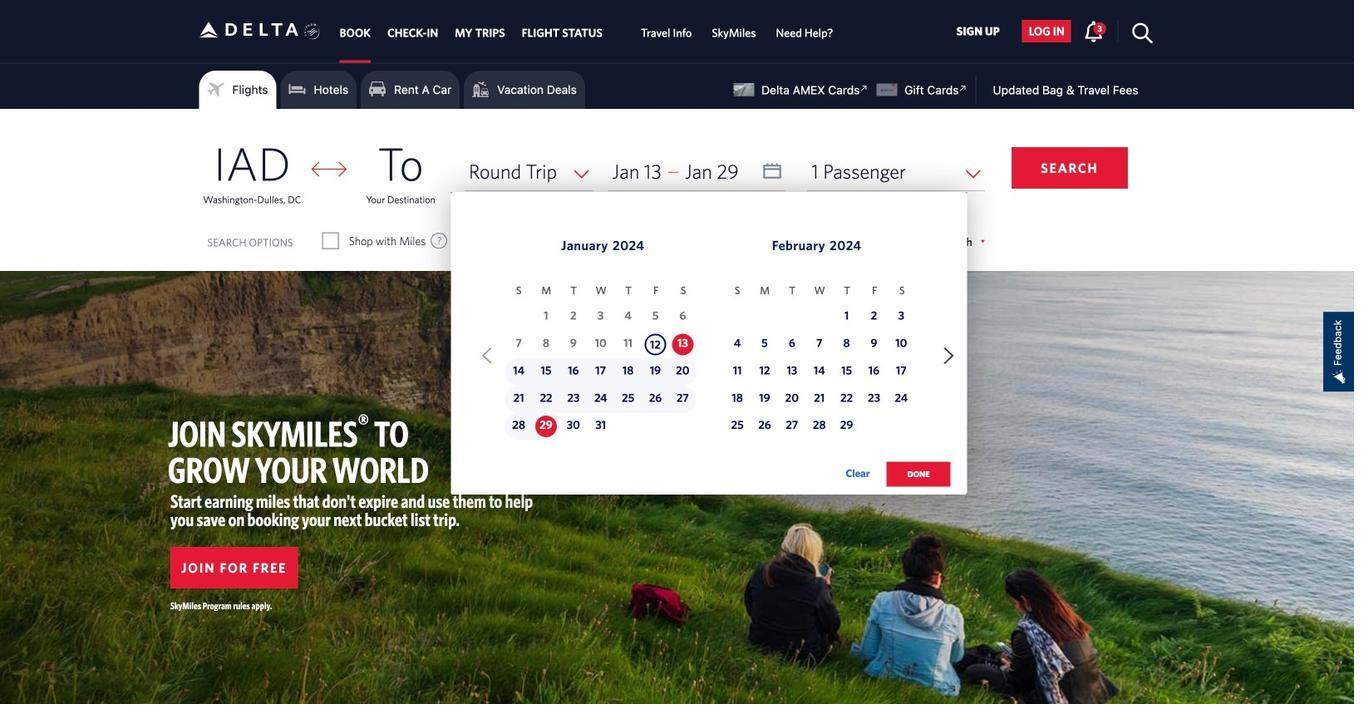 Task type: vqa. For each thing, say whether or not it's contained in the screenshot.
THE SEARCH FOR A TOPIC... link
no



Task type: describe. For each thing, give the bounding box(es) containing it.
1 this link opens another site in a new window that may not follow the same accessibility policies as delta air lines. image from the left
[[857, 81, 873, 96]]

delta air lines image
[[199, 4, 299, 56]]



Task type: locate. For each thing, give the bounding box(es) containing it.
tab list
[[331, 0, 844, 63]]

None checkbox
[[323, 233, 338, 249], [620, 233, 635, 249], [323, 233, 338, 249], [620, 233, 635, 249]]

None field
[[465, 152, 593, 191], [808, 152, 985, 191], [465, 152, 593, 191], [808, 152, 985, 191]]

2 this link opens another site in a new window that may not follow the same accessibility policies as delta air lines. image from the left
[[956, 81, 972, 96]]

tab panel
[[0, 109, 1355, 504]]

calendar expanded, use arrow keys to select date application
[[451, 192, 968, 504]]

skyteam image
[[304, 6, 320, 58]]

1 horizontal spatial this link opens another site in a new window that may not follow the same accessibility policies as delta air lines. image
[[956, 81, 972, 96]]

0 horizontal spatial this link opens another site in a new window that may not follow the same accessibility policies as delta air lines. image
[[857, 81, 873, 96]]

this link opens another site in a new window that may not follow the same accessibility policies as delta air lines. image
[[857, 81, 873, 96], [956, 81, 972, 96]]

None text field
[[608, 152, 786, 191]]



